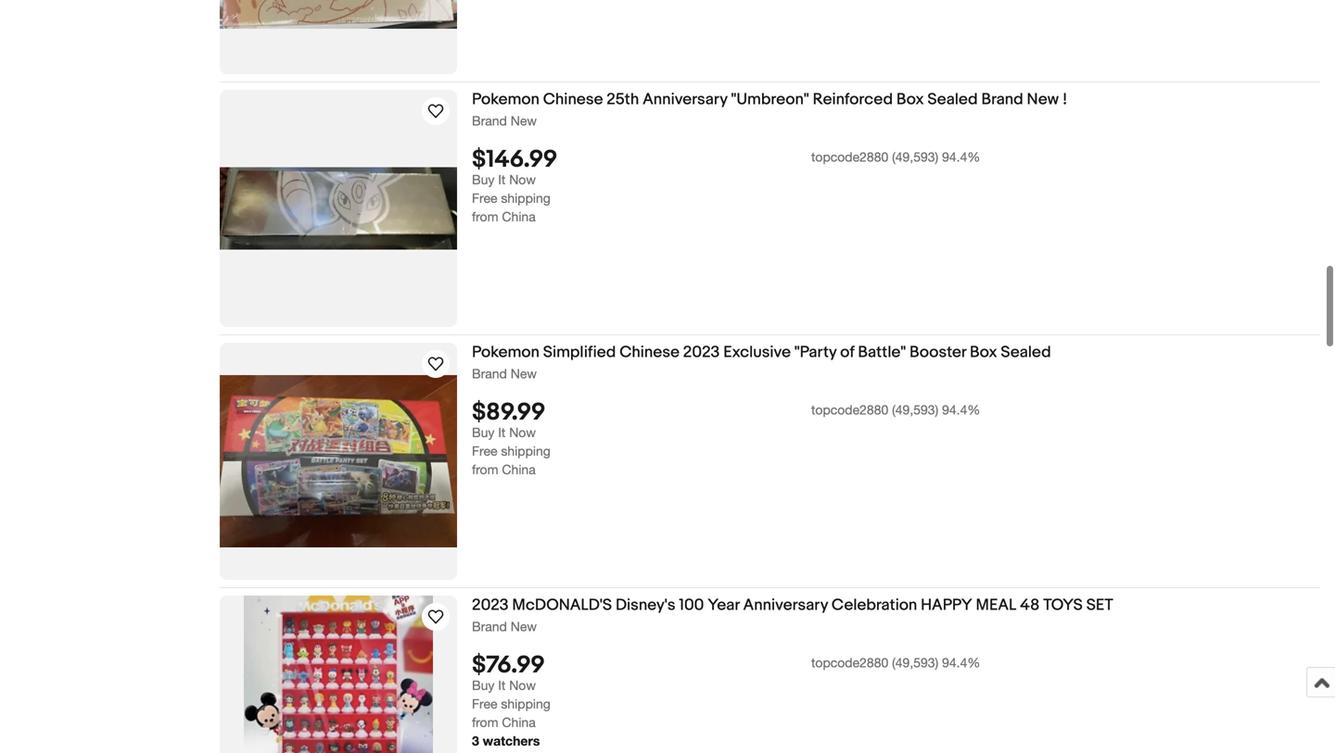 Task type: vqa. For each thing, say whether or not it's contained in the screenshot.
topmost THE LOCAL
no



Task type: locate. For each thing, give the bounding box(es) containing it.
1 vertical spatial from
[[472, 462, 499, 478]]

1 94.4% from the top
[[942, 149, 981, 165]]

from down $146.99
[[472, 209, 499, 225]]

new up $89.99
[[511, 366, 537, 382]]

1 vertical spatial now
[[509, 425, 536, 441]]

3 (49,593) from the top
[[892, 656, 939, 671]]

0 vertical spatial topcode2880 (49,593) 94.4% buy it now free shipping from china
[[472, 149, 981, 225]]

mcdonald's
[[512, 596, 612, 616]]

topcode2880 down celebration
[[811, 656, 889, 671]]

box right reinforced in the right of the page
[[897, 90, 924, 109]]

$146.99
[[472, 146, 558, 175]]

new inside 2023 mcdonald's disney's 100 year anniversary celebration happy meal 48 toys set brand new
[[511, 620, 537, 635]]

china inside topcode2880 (49,593) 94.4% buy it now free shipping from china 3 watchers
[[502, 716, 536, 731]]

0 vertical spatial chinese
[[543, 90, 603, 109]]

free inside topcode2880 (49,593) 94.4% buy it now free shipping from china 3 watchers
[[472, 697, 498, 712]]

100
[[679, 596, 704, 616]]

1 topcode2880 from the top
[[811, 149, 889, 165]]

watch pokemon chinese 25th anniversary "umbreon" reinforced box sealed brand new ! image
[[425, 100, 447, 122]]

1 vertical spatial it
[[498, 425, 506, 441]]

1 vertical spatial topcode2880 (49,593) 94.4% buy it now free shipping from china
[[472, 403, 981, 478]]

94.4% inside topcode2880 (49,593) 94.4% buy it now free shipping from china 3 watchers
[[942, 656, 981, 671]]

3 topcode2880 from the top
[[811, 656, 889, 671]]

topcode2880 (49,593) 94.4% buy it now free shipping from china
[[472, 149, 981, 225], [472, 403, 981, 478]]

pokemon chinese 25th anniversary "umbreon" reinforced box sealed brand new ! link
[[472, 90, 1321, 113]]

(49,593) down 'pokemon chinese 25th anniversary "umbreon" reinforced box sealed brand new !' link
[[892, 149, 939, 165]]

2 vertical spatial topcode2880
[[811, 656, 889, 671]]

shipping for $89.99
[[501, 444, 551, 459]]

of
[[840, 343, 855, 363]]

buy inside topcode2880 (49,593) 94.4% buy it now free shipping from china 3 watchers
[[472, 679, 495, 694]]

anniversary
[[643, 90, 728, 109], [743, 596, 828, 616]]

chinese inside pokemon chinese 25th anniversary "umbreon" reinforced box sealed brand new ! brand new
[[543, 90, 603, 109]]

1 vertical spatial box
[[970, 343, 997, 363]]

new inside pokemon simplified chinese 2023 exclusive "party of battle" booster box sealed brand new
[[511, 366, 537, 382]]

pokemon simplified chinese 2023 exclusive charizard vmax collection gift box new image
[[220, 0, 457, 29]]

2023 mcdonald's disney's 100 year anniversary celebration happy meal 48 toys set heading
[[472, 596, 1114, 616]]

2 vertical spatial shipping
[[501, 697, 551, 712]]

2023 inside 2023 mcdonald's disney's 100 year anniversary celebration happy meal 48 toys set brand new
[[472, 596, 509, 616]]

topcode2880 inside topcode2880 (49,593) 94.4% buy it now free shipping from china 3 watchers
[[811, 656, 889, 671]]

1 horizontal spatial chinese
[[620, 343, 680, 363]]

pokemon
[[472, 90, 540, 109], [472, 343, 540, 363]]

pokemon for $146.99
[[472, 90, 540, 109]]

new up the $76.99
[[511, 620, 537, 635]]

watch pokemon simplified chinese 2023 exclusive "party of battle" booster box sealed image
[[425, 353, 447, 376]]

2 buy from the top
[[472, 425, 495, 441]]

china
[[502, 209, 536, 225], [502, 462, 536, 478], [502, 716, 536, 731]]

2 free from the top
[[472, 444, 498, 459]]

from
[[472, 209, 499, 225], [472, 462, 499, 478], [472, 716, 499, 731]]

anniversary right year
[[743, 596, 828, 616]]

anniversary inside 2023 mcdonald's disney's 100 year anniversary celebration happy meal 48 toys set brand new
[[743, 596, 828, 616]]

0 vertical spatial box
[[897, 90, 924, 109]]

0 vertical spatial buy
[[472, 172, 495, 188]]

1 vertical spatial chinese
[[620, 343, 680, 363]]

2 topcode2880 (49,593) 94.4% buy it now free shipping from china from the top
[[472, 403, 981, 478]]

94.4% for $89.99
[[942, 403, 981, 418]]

shipping down $89.99
[[501, 444, 551, 459]]

pokemon inside pokemon simplified chinese 2023 exclusive "party of battle" booster box sealed brand new
[[472, 343, 540, 363]]

2 vertical spatial free
[[472, 697, 498, 712]]

0 horizontal spatial sealed
[[928, 90, 978, 109]]

1 shipping from the top
[[501, 191, 551, 206]]

new
[[1027, 90, 1059, 109], [511, 113, 537, 128], [511, 366, 537, 382], [511, 620, 537, 635]]

3
[[472, 734, 479, 750]]

2 pokemon from the top
[[472, 343, 540, 363]]

3 from from the top
[[472, 716, 499, 731]]

0 vertical spatial 94.4%
[[942, 149, 981, 165]]

3 free from the top
[[472, 697, 498, 712]]

2 vertical spatial (49,593)
[[892, 656, 939, 671]]

1 topcode2880 (49,593) 94.4% buy it now free shipping from china from the top
[[472, 149, 981, 225]]

buy
[[472, 172, 495, 188], [472, 425, 495, 441], [472, 679, 495, 694]]

pokemon simplified chinese 2023 exclusive "party of battle" booster box sealed brand new
[[472, 343, 1051, 382]]

anniversary inside pokemon chinese 25th anniversary "umbreon" reinforced box sealed brand new ! brand new
[[643, 90, 728, 109]]

2 vertical spatial china
[[502, 716, 536, 731]]

1 vertical spatial 2023
[[472, 596, 509, 616]]

2 (49,593) from the top
[[892, 403, 939, 418]]

2 china from the top
[[502, 462, 536, 478]]

1 pokemon from the top
[[472, 90, 540, 109]]

from down $89.99
[[472, 462, 499, 478]]

2023 inside pokemon simplified chinese 2023 exclusive "party of battle" booster box sealed brand new
[[683, 343, 720, 363]]

china down $146.99
[[502, 209, 536, 225]]

topcode2880 for $146.99
[[811, 149, 889, 165]]

3 buy from the top
[[472, 679, 495, 694]]

94.4% down 'pokemon chinese 25th anniversary "umbreon" reinforced box sealed brand new !' link
[[942, 149, 981, 165]]

happy
[[921, 596, 973, 616]]

topcode2880
[[811, 149, 889, 165], [811, 403, 889, 418], [811, 656, 889, 671]]

topcode2880 down reinforced in the right of the page
[[811, 149, 889, 165]]

exclusive
[[724, 343, 791, 363]]

brand up the $76.99
[[472, 620, 507, 635]]

25th
[[607, 90, 639, 109]]

0 vertical spatial 2023
[[683, 343, 720, 363]]

1 horizontal spatial anniversary
[[743, 596, 828, 616]]

brand up $146.99
[[472, 113, 507, 128]]

0 horizontal spatial box
[[897, 90, 924, 109]]

now inside topcode2880 (49,593) 94.4% buy it now free shipping from china 3 watchers
[[509, 679, 536, 694]]

$89.99
[[472, 399, 546, 428]]

celebration
[[832, 596, 918, 616]]

1 vertical spatial shipping
[[501, 444, 551, 459]]

pokemon up $89.99
[[472, 343, 540, 363]]

1 from from the top
[[472, 209, 499, 225]]

chinese right simplified at the top left
[[620, 343, 680, 363]]

3 it from the top
[[498, 679, 506, 694]]

0 vertical spatial pokemon
[[472, 90, 540, 109]]

1 vertical spatial buy
[[472, 425, 495, 441]]

shipping inside topcode2880 (49,593) 94.4% buy it now free shipping from china 3 watchers
[[501, 697, 551, 712]]

1 buy from the top
[[472, 172, 495, 188]]

free
[[472, 191, 498, 206], [472, 444, 498, 459], [472, 697, 498, 712]]

topcode2880 (49,593) 94.4% buy it now free shipping from china down pokemon simplified chinese 2023 exclusive "party of battle" booster box sealed brand new
[[472, 403, 981, 478]]

chinese left 25th
[[543, 90, 603, 109]]

0 vertical spatial now
[[509, 172, 536, 188]]

booster
[[910, 343, 967, 363]]

0 vertical spatial from
[[472, 209, 499, 225]]

2 vertical spatial buy
[[472, 679, 495, 694]]

(49,593) down 2023 mcdonald's disney's 100 year anniversary celebration happy meal 48 toys set link
[[892, 656, 939, 671]]

(49,593) for $146.99
[[892, 149, 939, 165]]

(49,593) down pokemon simplified chinese 2023 exclusive "party of battle" booster box sealed link
[[892, 403, 939, 418]]

2 vertical spatial from
[[472, 716, 499, 731]]

1 vertical spatial topcode2880
[[811, 403, 889, 418]]

0 vertical spatial topcode2880
[[811, 149, 889, 165]]

0 vertical spatial (49,593)
[[892, 149, 939, 165]]

buy for $146.99
[[472, 172, 495, 188]]

2 shipping from the top
[[501, 444, 551, 459]]

3 shipping from the top
[[501, 697, 551, 712]]

1 horizontal spatial 2023
[[683, 343, 720, 363]]

1 (49,593) from the top
[[892, 149, 939, 165]]

pokemon chinese 25th anniversary "umbreon" reinforced box sealed brand new ! brand new
[[472, 90, 1068, 128]]

pokemon inside pokemon chinese 25th anniversary "umbreon" reinforced box sealed brand new ! brand new
[[472, 90, 540, 109]]

2 it from the top
[[498, 425, 506, 441]]

1 china from the top
[[502, 209, 536, 225]]

94.4% for $146.99
[[942, 149, 981, 165]]

topcode2880 down of on the top
[[811, 403, 889, 418]]

2 now from the top
[[509, 425, 536, 441]]

2 94.4% from the top
[[942, 403, 981, 418]]

94.4% down booster
[[942, 403, 981, 418]]

3 now from the top
[[509, 679, 536, 694]]

94.4% down 'happy'
[[942, 656, 981, 671]]

shipping up watchers
[[501, 697, 551, 712]]

1 now from the top
[[509, 172, 536, 188]]

(49,593)
[[892, 149, 939, 165], [892, 403, 939, 418], [892, 656, 939, 671]]

shipping down $146.99
[[501, 191, 551, 206]]

1 vertical spatial pokemon
[[472, 343, 540, 363]]

pokemon chinese 25th anniversary "umbreon" reinforced box sealed brand new ! image
[[220, 168, 457, 250]]

3 94.4% from the top
[[942, 656, 981, 671]]

2 from from the top
[[472, 462, 499, 478]]

from up 3
[[472, 716, 499, 731]]

0 vertical spatial it
[[498, 172, 506, 188]]

it
[[498, 172, 506, 188], [498, 425, 506, 441], [498, 679, 506, 694]]

free down $146.99
[[472, 191, 498, 206]]

1 vertical spatial free
[[472, 444, 498, 459]]

1 free from the top
[[472, 191, 498, 206]]

3 china from the top
[[502, 716, 536, 731]]

brand
[[982, 90, 1024, 109], [472, 113, 507, 128], [472, 366, 507, 382], [472, 620, 507, 635]]

topcode2880 (49,593) 94.4% buy it now free shipping from china 3 watchers
[[472, 656, 981, 750]]

2023 left exclusive
[[683, 343, 720, 363]]

0 horizontal spatial 2023
[[472, 596, 509, 616]]

sealed inside pokemon simplified chinese 2023 exclusive "party of battle" booster box sealed brand new
[[1001, 343, 1051, 363]]

$76.99
[[472, 652, 545, 681]]

0 horizontal spatial chinese
[[543, 90, 603, 109]]

1 horizontal spatial sealed
[[1001, 343, 1051, 363]]

chinese
[[543, 90, 603, 109], [620, 343, 680, 363]]

2 vertical spatial it
[[498, 679, 506, 694]]

china for $146.99
[[502, 209, 536, 225]]

sealed
[[928, 90, 978, 109], [1001, 343, 1051, 363]]

1 vertical spatial 94.4%
[[942, 403, 981, 418]]

"umbreon"
[[731, 90, 809, 109]]

94.4%
[[942, 149, 981, 165], [942, 403, 981, 418], [942, 656, 981, 671]]

set
[[1087, 596, 1114, 616]]

1 vertical spatial sealed
[[1001, 343, 1051, 363]]

box right booster
[[970, 343, 997, 363]]

it for $89.99
[[498, 425, 506, 441]]

1 vertical spatial china
[[502, 462, 536, 478]]

china down $89.99
[[502, 462, 536, 478]]

pokemon for $89.99
[[472, 343, 540, 363]]

free down $89.99
[[472, 444, 498, 459]]

now
[[509, 172, 536, 188], [509, 425, 536, 441], [509, 679, 536, 694]]

2023
[[683, 343, 720, 363], [472, 596, 509, 616]]

topcode2880 (49,593) 94.4% buy it now free shipping from china down pokemon chinese 25th anniversary "umbreon" reinforced box sealed brand new ! brand new
[[472, 149, 981, 225]]

1 horizontal spatial box
[[970, 343, 997, 363]]

1 it from the top
[[498, 172, 506, 188]]

anniversary right 25th
[[643, 90, 728, 109]]

0 vertical spatial free
[[472, 191, 498, 206]]

box
[[897, 90, 924, 109], [970, 343, 997, 363]]

2 vertical spatial now
[[509, 679, 536, 694]]

free up 3
[[472, 697, 498, 712]]

shipping
[[501, 191, 551, 206], [501, 444, 551, 459], [501, 697, 551, 712]]

brand up $89.99
[[472, 366, 507, 382]]

buy for $89.99
[[472, 425, 495, 441]]

2 topcode2880 from the top
[[811, 403, 889, 418]]

from inside topcode2880 (49,593) 94.4% buy it now free shipping from china 3 watchers
[[472, 716, 499, 731]]

0 horizontal spatial anniversary
[[643, 90, 728, 109]]

china up watchers
[[502, 716, 536, 731]]

1 vertical spatial anniversary
[[743, 596, 828, 616]]

0 vertical spatial china
[[502, 209, 536, 225]]

free for $146.99
[[472, 191, 498, 206]]

2023 right watch 2023 mcdonald's disney's 100 year anniversary celebration happy meal 48 toys set icon
[[472, 596, 509, 616]]

1 vertical spatial (49,593)
[[892, 403, 939, 418]]

0 vertical spatial anniversary
[[643, 90, 728, 109]]

year
[[708, 596, 740, 616]]

0 vertical spatial shipping
[[501, 191, 551, 206]]

2 vertical spatial 94.4%
[[942, 656, 981, 671]]

pokemon up $146.99
[[472, 90, 540, 109]]

0 vertical spatial sealed
[[928, 90, 978, 109]]



Task type: describe. For each thing, give the bounding box(es) containing it.
it for $146.99
[[498, 172, 506, 188]]

shipping for $146.99
[[501, 191, 551, 206]]

(49,593) inside topcode2880 (49,593) 94.4% buy it now free shipping from china 3 watchers
[[892, 656, 939, 671]]

brand left !
[[982, 90, 1024, 109]]

new up $146.99
[[511, 113, 537, 128]]

pokemon chinese 25th anniversary "umbreon" reinforced box sealed brand new ! heading
[[472, 90, 1068, 109]]

china for $89.99
[[502, 462, 536, 478]]

2023 mcdonald's disney's 100 year anniversary celebration happy meal 48 toys set link
[[472, 596, 1321, 619]]

from for $146.99
[[472, 209, 499, 225]]

2023 mcdonald's disney's 100 year anniversary celebration happy meal 48 toys set image
[[244, 596, 433, 754]]

48
[[1020, 596, 1040, 616]]

watchers
[[483, 734, 540, 750]]

free for $89.99
[[472, 444, 498, 459]]

"party
[[795, 343, 837, 363]]

chinese inside pokemon simplified chinese 2023 exclusive "party of battle" booster box sealed brand new
[[620, 343, 680, 363]]

!
[[1063, 90, 1068, 109]]

topcode2880 (49,593) 94.4% buy it now free shipping from china for $146.99
[[472, 149, 981, 225]]

pokemon simplified chinese 2023 exclusive "party of battle" booster box sealed image
[[220, 376, 457, 548]]

pokemon simplified chinese 2023 exclusive "party of battle" booster box sealed heading
[[472, 343, 1051, 363]]

simplified
[[543, 343, 616, 363]]

disney's
[[616, 596, 676, 616]]

now for $89.99
[[509, 425, 536, 441]]

toys
[[1044, 596, 1083, 616]]

it inside topcode2880 (49,593) 94.4% buy it now free shipping from china 3 watchers
[[498, 679, 506, 694]]

brand inside 2023 mcdonald's disney's 100 year anniversary celebration happy meal 48 toys set brand new
[[472, 620, 507, 635]]

brand inside pokemon simplified chinese 2023 exclusive "party of battle" booster box sealed brand new
[[472, 366, 507, 382]]

now for $146.99
[[509, 172, 536, 188]]

box inside pokemon chinese 25th anniversary "umbreon" reinforced box sealed brand new ! brand new
[[897, 90, 924, 109]]

reinforced
[[813, 90, 893, 109]]

topcode2880 for $89.99
[[811, 403, 889, 418]]

topcode2880 (49,593) 94.4% buy it now free shipping from china for $89.99
[[472, 403, 981, 478]]

from for $89.99
[[472, 462, 499, 478]]

battle"
[[858, 343, 906, 363]]

box inside pokemon simplified chinese 2023 exclusive "party of battle" booster box sealed brand new
[[970, 343, 997, 363]]

meal
[[976, 596, 1017, 616]]

sealed inside pokemon chinese 25th anniversary "umbreon" reinforced box sealed brand new ! brand new
[[928, 90, 978, 109]]

pokemon simplified chinese 2023 exclusive "party of battle" booster box sealed link
[[472, 343, 1321, 366]]

2023 mcdonald's disney's 100 year anniversary celebration happy meal 48 toys set brand new
[[472, 596, 1114, 635]]

watch 2023 mcdonald's disney's 100 year anniversary celebration happy meal 48 toys set image
[[425, 607, 447, 629]]

(49,593) for $89.99
[[892, 403, 939, 418]]

new left !
[[1027, 90, 1059, 109]]



